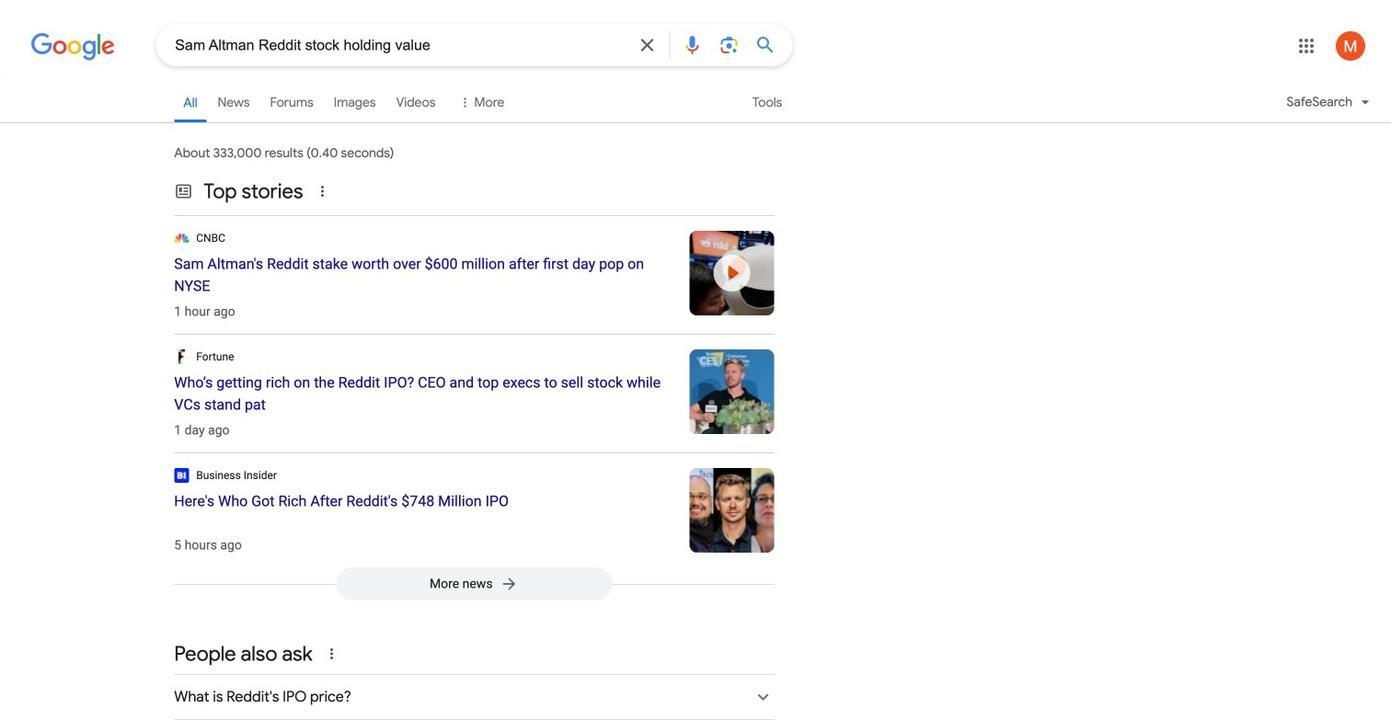 Task type: describe. For each thing, give the bounding box(es) containing it.
search by image image
[[718, 34, 740, 56]]

1 heading from the top
[[174, 253, 675, 297]]



Task type: vqa. For each thing, say whether or not it's contained in the screenshot.
search box
yes



Task type: locate. For each thing, give the bounding box(es) containing it.
2 vertical spatial heading
[[174, 491, 675, 513]]

navigation
[[0, 81, 1392, 133]]

google image
[[31, 33, 115, 61]]

3 heading from the top
[[174, 491, 675, 513]]

0 vertical spatial heading
[[174, 253, 675, 297]]

search by voice image
[[681, 34, 704, 56]]

heading
[[174, 253, 675, 297], [174, 372, 675, 416], [174, 491, 675, 513]]

None search field
[[0, 23, 793, 66]]

Search text field
[[175, 35, 625, 58]]

2 heading from the top
[[174, 372, 675, 416]]

1 vertical spatial heading
[[174, 372, 675, 416]]



